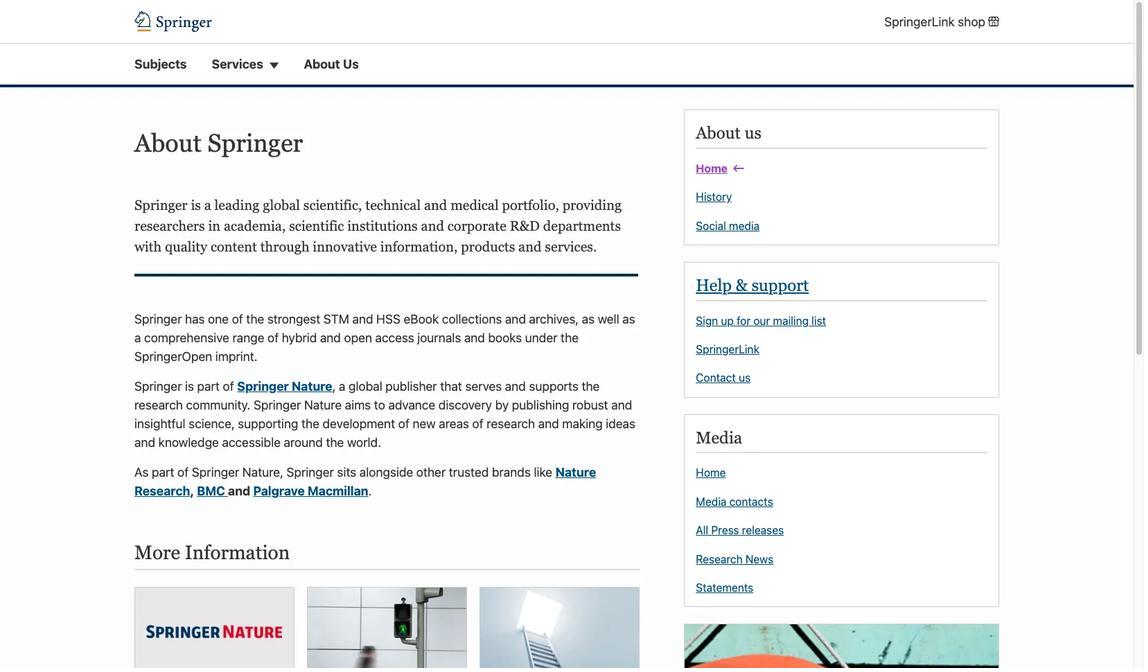 Task type: locate. For each thing, give the bounding box(es) containing it.
brands
[[492, 465, 531, 479]]

springerlink
[[884, 14, 955, 29], [696, 343, 759, 356]]

history
[[696, 191, 732, 203]]

1 horizontal spatial global
[[349, 379, 382, 393]]

0 horizontal spatial about
[[134, 129, 202, 158]]

springer nature link
[[237, 379, 332, 393]]

1 vertical spatial us
[[739, 372, 751, 384]]

global
[[263, 197, 300, 213], [349, 379, 382, 393]]

2 horizontal spatial a
[[339, 379, 345, 393]]

a inside springer is a leading global scientific, technical and medical portfolio, providing researchers in academia, scientific institutions and corporate r&d departments with quality content through innovative information, products and services.
[[204, 197, 211, 213]]

research up statements on the right of page
[[696, 553, 743, 565]]

community.
[[186, 398, 250, 412]]

2 home from the top
[[696, 467, 726, 479]]

0 vertical spatial home link
[[696, 161, 744, 176]]

1 horizontal spatial part
[[197, 379, 220, 393]]

springer down springer nature link
[[254, 398, 301, 412]]

of down the knowledge
[[177, 465, 189, 479]]

and left medical
[[424, 197, 447, 213]]

through
[[260, 239, 309, 254]]

media up all at the right bottom of page
[[696, 495, 727, 508]]

part up community.
[[197, 379, 220, 393]]

nature left aims
[[304, 398, 342, 412]]

part
[[197, 379, 220, 393], [152, 465, 174, 479]]

and down publishing
[[538, 416, 559, 431]]

home
[[696, 162, 728, 175], [696, 467, 726, 479]]

press
[[711, 524, 739, 537]]

, up development
[[332, 379, 336, 393]]

us inside 'element'
[[745, 124, 761, 142]]

1 vertical spatial media
[[696, 495, 727, 508]]

comprehensive
[[144, 330, 229, 345]]

home for about us
[[696, 162, 728, 175]]

research down by
[[487, 416, 535, 431]]

home inside media element
[[696, 467, 726, 479]]

advance
[[388, 398, 435, 412]]

development
[[323, 416, 395, 431]]

home up media contacts
[[696, 467, 726, 479]]

with
[[134, 239, 162, 254]]

and
[[424, 197, 447, 213], [421, 218, 444, 233], [518, 239, 542, 254], [352, 312, 373, 326], [505, 312, 526, 326], [320, 330, 341, 345], [464, 330, 485, 345], [505, 379, 526, 393], [611, 398, 632, 412], [538, 416, 559, 431], [134, 435, 155, 450], [228, 484, 250, 498]]

insightful
[[134, 416, 185, 431]]

home for media
[[696, 467, 726, 479]]

information,
[[380, 239, 458, 254]]

of
[[232, 312, 243, 326], [268, 330, 279, 345], [223, 379, 234, 393], [398, 416, 409, 431], [472, 416, 484, 431], [177, 465, 189, 479]]

a up in
[[204, 197, 211, 213]]

, inside , a global publisher that serves and supports the research community. springer nature aims to advance discovery by publishing robust and insightful science, supporting the development of new areas of research and making ideas and knowledge accessible around the world.
[[332, 379, 336, 393]]

media contacts link
[[696, 495, 773, 509]]

1 vertical spatial research
[[696, 553, 743, 565]]

supporting
[[238, 416, 298, 431]]

springerlink for springerlink shop
[[884, 14, 955, 29]]

springerlink for springerlink
[[696, 343, 759, 356]]

well
[[598, 312, 619, 326]]

0 horizontal spatial research
[[134, 484, 190, 498]]

products
[[461, 239, 515, 254]]

media contacts
[[696, 495, 773, 508]]

1 vertical spatial ,
[[190, 484, 194, 498]]

0 vertical spatial a
[[204, 197, 211, 213]]

0 vertical spatial research
[[134, 398, 183, 412]]

other
[[416, 465, 446, 479]]

about us element
[[684, 110, 999, 245]]

1 vertical spatial global
[[349, 379, 382, 393]]

us
[[745, 124, 761, 142], [739, 372, 751, 384]]

0 vertical spatial nature
[[292, 379, 332, 393]]

0 horizontal spatial global
[[263, 197, 300, 213]]

research down as at the left of the page
[[134, 484, 190, 498]]

is for a
[[191, 197, 201, 213]]

0 horizontal spatial research
[[134, 398, 183, 412]]

1 horizontal spatial springerlink
[[884, 14, 955, 29]]

media
[[696, 428, 742, 447], [696, 495, 727, 508]]

0 vertical spatial is
[[191, 197, 201, 213]]

of right one
[[232, 312, 243, 326]]

medical
[[451, 197, 499, 213]]

0 vertical spatial global
[[263, 197, 300, 213]]

corporate
[[448, 218, 507, 233]]

springer home image
[[134, 11, 212, 32]]

home link for media
[[696, 466, 726, 480]]

contact us
[[696, 372, 751, 384]]

springer up researchers on the left top of page
[[134, 197, 188, 213]]

home inside home link
[[696, 162, 728, 175]]

1 home from the top
[[696, 162, 728, 175]]

2 horizontal spatial about
[[696, 124, 741, 142]]

global up "academia,"
[[263, 197, 300, 213]]

services
[[212, 57, 263, 72]]

macmillan
[[308, 484, 368, 498]]

nature research
[[134, 465, 596, 498]]

0 vertical spatial springerlink
[[884, 14, 955, 29]]

a
[[204, 197, 211, 213], [134, 330, 141, 345], [339, 379, 345, 393]]

2 media from the top
[[696, 495, 727, 508]]

nature,
[[242, 465, 283, 479]]

research up insightful
[[134, 398, 183, 412]]

research
[[134, 484, 190, 498], [696, 553, 743, 565]]

media down contact us link
[[696, 428, 742, 447]]

as
[[134, 465, 149, 479]]

1 vertical spatial home link
[[696, 466, 726, 480]]

1 vertical spatial springerlink
[[696, 343, 759, 356]]

home link inside about us 'element'
[[696, 161, 744, 176]]

0 vertical spatial media
[[696, 428, 742, 447]]

a inside , a global publisher that serves and supports the research community. springer nature aims to advance discovery by publishing robust and insightful science, supporting the development of new areas of research and making ideas and knowledge accessible around the world.
[[339, 379, 345, 393]]

one
[[208, 312, 229, 326]]

1 vertical spatial part
[[152, 465, 174, 479]]

ideas
[[606, 416, 635, 431]]

is down springeropen
[[185, 379, 194, 393]]

science,
[[189, 416, 235, 431]]

, for a
[[332, 379, 336, 393]]

as left the well
[[582, 312, 595, 326]]

statements link
[[696, 581, 753, 595]]

2 home link from the top
[[696, 466, 726, 480]]

1 horizontal spatial research
[[487, 416, 535, 431]]

research
[[134, 398, 183, 412], [487, 416, 535, 431]]

about inside about us 'element'
[[696, 124, 741, 142]]

about for about us
[[696, 124, 741, 142]]

image of the springer nature logo image
[[135, 588, 294, 668]]

is inside springer is a leading global scientific, technical and medical portfolio, providing researchers in academia, scientific institutions and corporate r&d departments with quality content through innovative information, products and services.
[[191, 197, 201, 213]]

subjects link
[[134, 55, 187, 74]]

0 horizontal spatial springerlink
[[696, 343, 759, 356]]

is for part
[[185, 379, 194, 393]]

our
[[754, 314, 770, 327]]

springerlink left shop
[[884, 14, 955, 29]]

, left bmc
[[190, 484, 194, 498]]

is up researchers on the left top of page
[[191, 197, 201, 213]]

news
[[746, 553, 774, 565]]

0 vertical spatial research
[[134, 484, 190, 498]]

of right range
[[268, 330, 279, 345]]

and right bmc
[[228, 484, 250, 498]]

nature research link
[[134, 465, 596, 498]]

global inside , a global publisher that serves and supports the research community. springer nature aims to advance discovery by publishing robust and insightful science, supporting the development of new areas of research and making ideas and knowledge accessible around the world.
[[349, 379, 382, 393]]

springer has one of the strongest stm and hss ebook collections and archives, as well as a comprehensive range of hybrid and open access journals and books under the springeropen imprint.
[[134, 312, 635, 364]]

social responsibility image
[[685, 625, 999, 668]]

home link up media contacts
[[696, 466, 726, 480]]

springer up supporting
[[237, 379, 289, 393]]

0 horizontal spatial as
[[582, 312, 595, 326]]

2 as from the left
[[623, 312, 635, 326]]

0 horizontal spatial ,
[[190, 484, 194, 498]]

springer up the comprehensive
[[134, 312, 182, 326]]

the up range
[[246, 312, 264, 326]]

1 vertical spatial home
[[696, 467, 726, 479]]

1 home link from the top
[[696, 161, 744, 176]]

trusted
[[449, 465, 489, 479]]

1 horizontal spatial research
[[696, 553, 743, 565]]

home link
[[696, 161, 744, 176], [696, 466, 726, 480]]

a up aims
[[339, 379, 345, 393]]

1 vertical spatial is
[[185, 379, 194, 393]]

springer
[[208, 129, 303, 158], [134, 197, 188, 213], [134, 312, 182, 326], [134, 379, 182, 393], [237, 379, 289, 393], [254, 398, 301, 412], [192, 465, 239, 479], [287, 465, 334, 479]]

and up information,
[[421, 218, 444, 233]]

image representing jobs image
[[480, 588, 639, 668]]

as
[[582, 312, 595, 326], [623, 312, 635, 326]]

contacts
[[729, 495, 773, 508]]

robust
[[572, 398, 608, 412]]

springerlink inside help & support "element"
[[696, 343, 759, 356]]

1 horizontal spatial a
[[204, 197, 211, 213]]

statements
[[696, 581, 753, 594]]

research inside nature research
[[134, 484, 190, 498]]

1 horizontal spatial about
[[304, 57, 340, 72]]

home link for about us
[[696, 161, 744, 176]]

springerlink shop link
[[884, 12, 999, 31]]

the left world.
[[326, 435, 344, 450]]

publishing
[[512, 398, 569, 412]]

as right the well
[[623, 312, 635, 326]]

springerlink down up
[[696, 343, 759, 356]]

media for media
[[696, 428, 742, 447]]

nature right like
[[556, 465, 596, 479]]

1 vertical spatial a
[[134, 330, 141, 345]]

1 horizontal spatial as
[[623, 312, 635, 326]]

us inside help & support "element"
[[739, 372, 751, 384]]

home up history
[[696, 162, 728, 175]]

0 vertical spatial ,
[[332, 379, 336, 393]]

a up springeropen
[[134, 330, 141, 345]]

home link up history
[[696, 161, 744, 176]]

1 media from the top
[[696, 428, 742, 447]]

part right as at the left of the page
[[152, 465, 174, 479]]

0 horizontal spatial a
[[134, 330, 141, 345]]

2 vertical spatial a
[[339, 379, 345, 393]]

1 vertical spatial nature
[[304, 398, 342, 412]]

of up community.
[[223, 379, 234, 393]]

departments
[[543, 218, 621, 233]]

making
[[562, 416, 603, 431]]

global up aims
[[349, 379, 382, 393]]

nature inside nature research
[[556, 465, 596, 479]]

collections
[[442, 312, 502, 326]]

institutions
[[347, 218, 418, 233]]

0 vertical spatial us
[[745, 124, 761, 142]]

technical
[[365, 197, 421, 213]]

support
[[752, 276, 809, 295]]

social media link
[[696, 219, 760, 233]]

in
[[208, 218, 220, 233]]

1 horizontal spatial ,
[[332, 379, 336, 393]]

0 vertical spatial part
[[197, 379, 220, 393]]

hss
[[376, 312, 401, 326]]

2 vertical spatial nature
[[556, 465, 596, 479]]

releases
[[742, 524, 784, 537]]

0 vertical spatial home
[[696, 162, 728, 175]]

springerlink link
[[696, 342, 759, 357]]

media
[[729, 219, 760, 232]]

the up the robust at the right bottom of page
[[582, 379, 600, 393]]

strongest
[[267, 312, 320, 326]]

nature down hybrid
[[292, 379, 332, 393]]



Task type: describe. For each thing, give the bounding box(es) containing it.
sign up for our mailing list link
[[696, 314, 826, 328]]

help & support
[[696, 276, 809, 295]]

and down insightful
[[134, 435, 155, 450]]

serves
[[465, 379, 502, 393]]

sign up for our mailing list
[[696, 314, 826, 327]]

researchers
[[134, 218, 205, 233]]

of left new
[[398, 416, 409, 431]]

about springer
[[134, 129, 303, 158]]

like
[[534, 465, 552, 479]]

springer inside springer is a leading global scientific, technical and medical portfolio, providing researchers in academia, scientific institutions and corporate r&d departments with quality content through innovative information, products and services.
[[134, 197, 188, 213]]

us for contact us
[[739, 372, 751, 384]]

springer up leading
[[208, 129, 303, 158]]

access
[[375, 330, 414, 345]]

springer up bmc link
[[192, 465, 239, 479]]

, bmc and palgrave macmillan
[[190, 484, 368, 498]]

academia,
[[224, 218, 286, 233]]

stm
[[323, 312, 349, 326]]

a inside springer has one of the strongest stm and hss ebook collections and archives, as well as a comprehensive range of hybrid and open access journals and books under the springeropen imprint.
[[134, 330, 141, 345]]

palgrave
[[253, 484, 305, 498]]

scientific,
[[303, 197, 362, 213]]

world.
[[347, 435, 381, 450]]

all
[[696, 524, 708, 537]]

more
[[134, 541, 180, 563]]

global inside springer is a leading global scientific, technical and medical portfolio, providing researchers in academia, scientific institutions and corporate r&d departments with quality content through innovative information, products and services.
[[263, 197, 300, 213]]

history link
[[696, 190, 732, 204]]

list
[[812, 314, 826, 327]]

research inside media element
[[696, 553, 743, 565]]

and up ideas
[[611, 398, 632, 412]]

up
[[721, 314, 734, 327]]

contact
[[696, 372, 736, 384]]

springer inside springer has one of the strongest stm and hss ebook collections and archives, as well as a comprehensive range of hybrid and open access journals and books under the springeropen imprint.
[[134, 312, 182, 326]]

new
[[413, 416, 436, 431]]

hybrid
[[282, 330, 317, 345]]

help & support element
[[684, 262, 999, 398]]

services button
[[212, 55, 279, 74]]

research news
[[696, 553, 774, 565]]

more information
[[134, 541, 290, 563]]

social
[[696, 219, 726, 232]]

that
[[440, 379, 462, 393]]

and down collections
[[464, 330, 485, 345]]

accessible
[[222, 435, 281, 450]]

journals
[[417, 330, 461, 345]]

springer down springeropen
[[134, 379, 182, 393]]

0 horizontal spatial part
[[152, 465, 174, 479]]

imprint.
[[215, 349, 258, 364]]

springerlink shop
[[884, 14, 985, 29]]

us
[[343, 57, 359, 72]]

us for about us
[[745, 124, 761, 142]]

about us
[[304, 57, 359, 72]]

the up the around
[[301, 416, 319, 431]]

open
[[344, 330, 372, 345]]

leading
[[215, 197, 259, 213]]

springer is part of springer nature
[[134, 379, 332, 393]]

range
[[232, 330, 264, 345]]

nature inside , a global publisher that serves and supports the research community. springer nature aims to advance discovery by publishing robust and insightful science, supporting the development of new areas of research and making ideas and knowledge accessible around the world.
[[304, 398, 342, 412]]

and up open
[[352, 312, 373, 326]]

aims
[[345, 398, 371, 412]]

contact us link
[[696, 371, 751, 385]]

knowledge
[[158, 435, 219, 450]]

help
[[696, 276, 732, 295]]

and up by
[[505, 379, 526, 393]]

, a global publisher that serves and supports the research community. springer nature aims to advance discovery by publishing robust and insightful science, supporting the development of new areas of research and making ideas and knowledge accessible around the world.
[[134, 379, 635, 450]]

scientific
[[289, 218, 344, 233]]

&
[[736, 276, 748, 295]]

discovery
[[439, 398, 492, 412]]

innovative
[[313, 239, 377, 254]]

all press releases link
[[696, 523, 784, 538]]

to
[[374, 398, 385, 412]]

and up books
[[505, 312, 526, 326]]

publisher
[[386, 379, 437, 393]]

all press releases
[[696, 524, 784, 537]]

, for bmc
[[190, 484, 194, 498]]

springer up palgrave macmillan link
[[287, 465, 334, 479]]

quality
[[165, 239, 207, 254]]

about us link
[[304, 55, 359, 74]]

springeropen
[[134, 349, 212, 364]]

about inside about us 'link'
[[304, 57, 340, 72]]

media for media contacts
[[696, 495, 727, 508]]

subjects
[[134, 57, 187, 72]]

of down "discovery"
[[472, 416, 484, 431]]

springer inside , a global publisher that serves and supports the research community. springer nature aims to advance discovery by publishing robust and insightful science, supporting the development of new areas of research and making ideas and knowledge accessible around the world.
[[254, 398, 301, 412]]

sign
[[696, 314, 718, 327]]

portfolio,
[[502, 197, 559, 213]]

about for about springer
[[134, 129, 202, 158]]

for
[[737, 314, 751, 327]]

books
[[488, 330, 522, 345]]

the down archives,
[[561, 330, 579, 345]]

providing
[[562, 197, 622, 213]]

1 vertical spatial research
[[487, 416, 535, 431]]

research news link
[[696, 552, 774, 566]]

r&d
[[510, 218, 540, 233]]

ebook
[[404, 312, 439, 326]]

and down r&d
[[518, 239, 542, 254]]

supports
[[529, 379, 579, 393]]

bmc link
[[197, 484, 228, 498]]

1 as from the left
[[582, 312, 595, 326]]

and down stm
[[320, 330, 341, 345]]

media element
[[684, 414, 999, 607]]

palgrave macmillan link
[[253, 484, 368, 498]]

mailing
[[773, 314, 809, 327]]

content
[[211, 239, 257, 254]]

image representing our code of conduct image
[[308, 588, 467, 668]]

bmc
[[197, 484, 225, 498]]

as part of springer nature, springer sits alongside other trusted brands like
[[134, 465, 556, 479]]

services.
[[545, 239, 597, 254]]



Task type: vqa. For each thing, say whether or not it's contained in the screenshot.
publisher
yes



